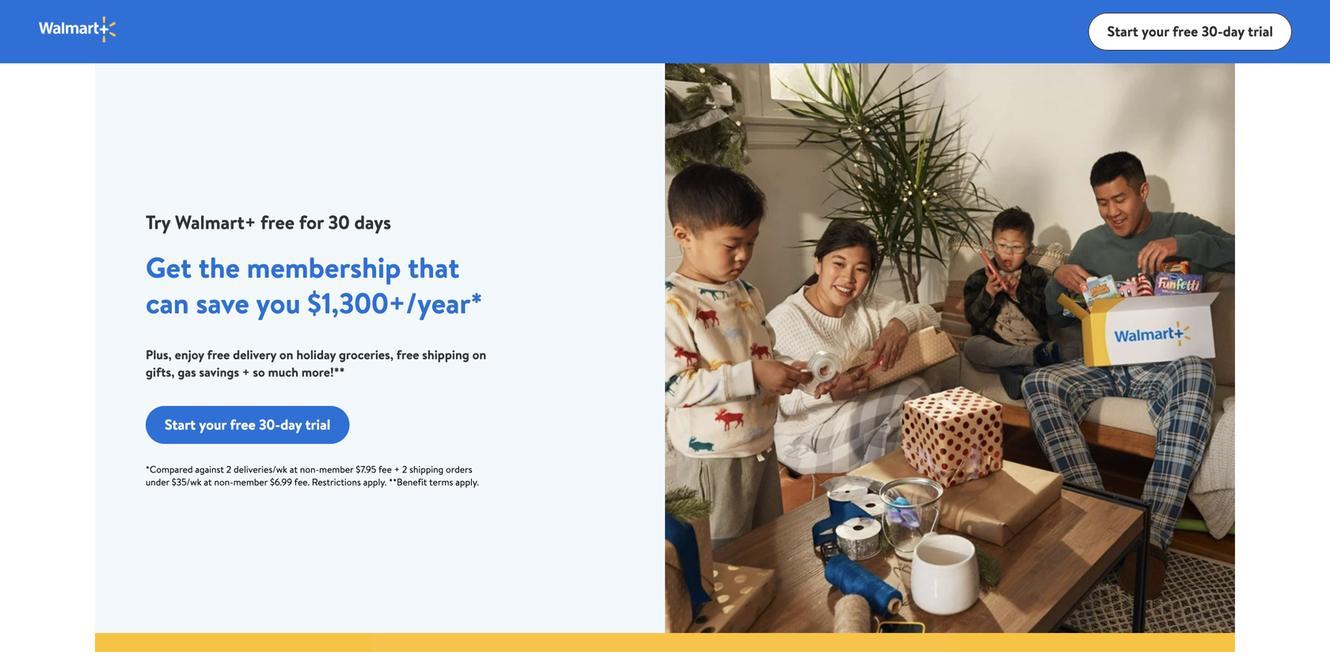 Task type: describe. For each thing, give the bounding box(es) containing it.
terms
[[429, 476, 453, 489]]

0 horizontal spatial non-
[[214, 476, 233, 489]]

1 2 from the left
[[226, 463, 231, 476]]

start for topmost start your free 30-day trial button
[[1108, 22, 1139, 41]]

2 2 from the left
[[402, 463, 407, 476]]

get
[[146, 248, 192, 287]]

1 apply. from the left
[[363, 476, 387, 489]]

restrictions
[[312, 476, 361, 489]]

shipping inside *compared against 2 deliveries/wk at non-member $7.95 fee + 2 shipping orders under $35/wk at non-member $6.99 fee. restrictions apply. **benefit terms apply.
[[410, 463, 444, 476]]

the
[[199, 248, 240, 287]]

trial for the left start your free 30-day trial button
[[305, 415, 331, 435]]

savings
[[199, 364, 239, 381]]

*compared against 2 deliveries/wk at non-member $7.95 fee + 2 shipping orders under $35/wk at non-member $6.99 fee. restrictions apply. **benefit terms apply.
[[146, 463, 479, 489]]

0 vertical spatial day
[[1224, 22, 1245, 41]]

much
[[268, 364, 299, 381]]

membership
[[247, 248, 401, 287]]

1 horizontal spatial 30-
[[1202, 22, 1224, 41]]

0 horizontal spatial member
[[233, 476, 268, 489]]

trial for topmost start your free 30-day trial button
[[1248, 22, 1274, 41]]

1 horizontal spatial non-
[[300, 463, 319, 476]]

enjoy
[[175, 346, 204, 364]]

shipping inside plus, enjoy free delivery on holiday groceries, free shipping on gifts, gas savings + so much more!**
[[422, 346, 470, 364]]

you
[[256, 283, 301, 323]]

days
[[354, 209, 391, 236]]

walmart+
[[175, 209, 256, 236]]

1 w+ image from the left
[[95, 634, 372, 653]]

try
[[146, 209, 170, 236]]

start for the left start your free 30-day trial button
[[165, 415, 196, 435]]

get the membership that can save you $1,300+/year*
[[146, 248, 483, 323]]

+ inside plus, enjoy free delivery on holiday groceries, free shipping on gifts, gas savings + so much more!**
[[242, 364, 250, 381]]

$1,300+/year*
[[308, 283, 483, 323]]

against
[[195, 463, 224, 476]]

*compared
[[146, 463, 193, 476]]

1 vertical spatial walmart+ image
[[665, 63, 1236, 634]]

for
[[299, 209, 324, 236]]

groceries,
[[339, 346, 394, 364]]



Task type: locate. For each thing, give the bounding box(es) containing it.
2
[[226, 463, 231, 476], [402, 463, 407, 476]]

30
[[328, 209, 350, 236]]

0 horizontal spatial +
[[242, 364, 250, 381]]

0 horizontal spatial trial
[[305, 415, 331, 435]]

plus, enjoy free delivery on holiday groceries, free shipping on gifts, gas savings + so much more!**
[[146, 346, 487, 381]]

0 vertical spatial 30-
[[1202, 22, 1224, 41]]

1 on from the left
[[280, 346, 293, 364]]

0 vertical spatial +
[[242, 364, 250, 381]]

0 horizontal spatial your
[[199, 415, 227, 435]]

0 horizontal spatial on
[[280, 346, 293, 364]]

1 horizontal spatial trial
[[1248, 22, 1274, 41]]

apply.
[[363, 476, 387, 489], [456, 476, 479, 489]]

at right the $35/wk
[[204, 476, 212, 489]]

start
[[1108, 22, 1139, 41], [165, 415, 196, 435]]

2 right against
[[226, 463, 231, 476]]

0 vertical spatial shipping
[[422, 346, 470, 364]]

1 vertical spatial shipping
[[410, 463, 444, 476]]

1 vertical spatial start your free 30-day trial button
[[146, 406, 350, 444]]

apply. left "**benefit"
[[363, 476, 387, 489]]

fee
[[379, 463, 392, 476]]

1 horizontal spatial day
[[1224, 22, 1245, 41]]

non- right $6.99
[[300, 463, 319, 476]]

1 vertical spatial +
[[394, 463, 400, 476]]

delivery
[[233, 346, 277, 364]]

$7.95
[[356, 463, 376, 476]]

1 horizontal spatial w+ image
[[958, 634, 1236, 653]]

save
[[196, 283, 249, 323]]

fee.
[[294, 476, 310, 489]]

member left $6.99
[[233, 476, 268, 489]]

+ inside *compared against 2 deliveries/wk at non-member $7.95 fee + 2 shipping orders under $35/wk at non-member $6.99 fee. restrictions apply. **benefit terms apply.
[[394, 463, 400, 476]]

w+ image
[[95, 634, 372, 653], [958, 634, 1236, 653]]

under
[[146, 476, 170, 489]]

that
[[408, 248, 460, 287]]

on
[[280, 346, 293, 364], [473, 346, 487, 364]]

1 horizontal spatial +
[[394, 463, 400, 476]]

0 horizontal spatial start your free 30-day trial
[[165, 415, 331, 435]]

0 vertical spatial start your free 30-day trial
[[1108, 22, 1274, 41]]

+ left so
[[242, 364, 250, 381]]

apply. right the terms
[[456, 476, 479, 489]]

1 vertical spatial your
[[199, 415, 227, 435]]

**benefit
[[389, 476, 427, 489]]

try walmart+ free for 30 days
[[146, 209, 391, 236]]

1 vertical spatial start
[[165, 415, 196, 435]]

trial
[[1248, 22, 1274, 41], [305, 415, 331, 435]]

start your free 30-day trial for topmost start your free 30-day trial button
[[1108, 22, 1274, 41]]

0 horizontal spatial w+ image
[[95, 634, 372, 653]]

walmart+ image
[[38, 15, 118, 44], [665, 63, 1236, 634]]

2 apply. from the left
[[456, 476, 479, 489]]

day
[[1224, 22, 1245, 41], [280, 415, 302, 435]]

member left $7.95
[[319, 463, 354, 476]]

1 horizontal spatial start your free 30-day trial button
[[1089, 13, 1293, 51]]

1 vertical spatial 30-
[[259, 415, 280, 435]]

at
[[290, 463, 298, 476], [204, 476, 212, 489]]

1 horizontal spatial at
[[290, 463, 298, 476]]

1 horizontal spatial start
[[1108, 22, 1139, 41]]

your
[[1142, 22, 1170, 41], [199, 415, 227, 435]]

more!**
[[302, 364, 345, 381]]

member
[[319, 463, 354, 476], [233, 476, 268, 489]]

1 vertical spatial trial
[[305, 415, 331, 435]]

2 right fee
[[402, 463, 407, 476]]

gifts,
[[146, 364, 175, 381]]

your for the left start your free 30-day trial button
[[199, 415, 227, 435]]

at right deliveries/wk at the left bottom
[[290, 463, 298, 476]]

so
[[253, 364, 265, 381]]

+ right fee
[[394, 463, 400, 476]]

shipping down $1,300+/year* on the top of the page
[[422, 346, 470, 364]]

0 horizontal spatial start your free 30-day trial button
[[146, 406, 350, 444]]

+
[[242, 364, 250, 381], [394, 463, 400, 476]]

start your free 30-day trial
[[1108, 22, 1274, 41], [165, 415, 331, 435]]

gas
[[178, 364, 196, 381]]

free
[[1173, 22, 1199, 41], [261, 209, 295, 236], [207, 346, 230, 364], [397, 346, 419, 364], [230, 415, 256, 435]]

1 horizontal spatial your
[[1142, 22, 1170, 41]]

non-
[[300, 463, 319, 476], [214, 476, 233, 489]]

0 horizontal spatial start
[[165, 415, 196, 435]]

shipping
[[422, 346, 470, 364], [410, 463, 444, 476]]

1 horizontal spatial walmart+ image
[[665, 63, 1236, 634]]

plus,
[[146, 346, 172, 364]]

0 horizontal spatial walmart+ image
[[38, 15, 118, 44]]

1 vertical spatial start your free 30-day trial
[[165, 415, 331, 435]]

30-
[[1202, 22, 1224, 41], [259, 415, 280, 435]]

2 on from the left
[[473, 346, 487, 364]]

start your free 30-day trial for the left start your free 30-day trial button
[[165, 415, 331, 435]]

your for topmost start your free 30-day trial button
[[1142, 22, 1170, 41]]

1 vertical spatial day
[[280, 415, 302, 435]]

1 horizontal spatial member
[[319, 463, 354, 476]]

orders
[[446, 463, 473, 476]]

$35/wk
[[172, 476, 202, 489]]

0 horizontal spatial at
[[204, 476, 212, 489]]

0 vertical spatial start your free 30-day trial button
[[1089, 13, 1293, 51]]

0 horizontal spatial 2
[[226, 463, 231, 476]]

$6.99
[[270, 476, 292, 489]]

holiday
[[296, 346, 336, 364]]

1 horizontal spatial on
[[473, 346, 487, 364]]

1 horizontal spatial start your free 30-day trial
[[1108, 22, 1274, 41]]

start your free 30-day trial button
[[1089, 13, 1293, 51], [146, 406, 350, 444]]

0 horizontal spatial apply.
[[363, 476, 387, 489]]

0 horizontal spatial day
[[280, 415, 302, 435]]

deliveries/wk
[[234, 463, 288, 476]]

non- right the $35/wk
[[214, 476, 233, 489]]

0 vertical spatial start
[[1108, 22, 1139, 41]]

1 horizontal spatial apply.
[[456, 476, 479, 489]]

0 horizontal spatial 30-
[[259, 415, 280, 435]]

0 vertical spatial trial
[[1248, 22, 1274, 41]]

can
[[146, 283, 189, 323]]

1 horizontal spatial 2
[[402, 463, 407, 476]]

shipping left orders
[[410, 463, 444, 476]]

0 vertical spatial your
[[1142, 22, 1170, 41]]

0 vertical spatial walmart+ image
[[38, 15, 118, 44]]

2 w+ image from the left
[[958, 634, 1236, 653]]



Task type: vqa. For each thing, say whether or not it's contained in the screenshot.
Home link
no



